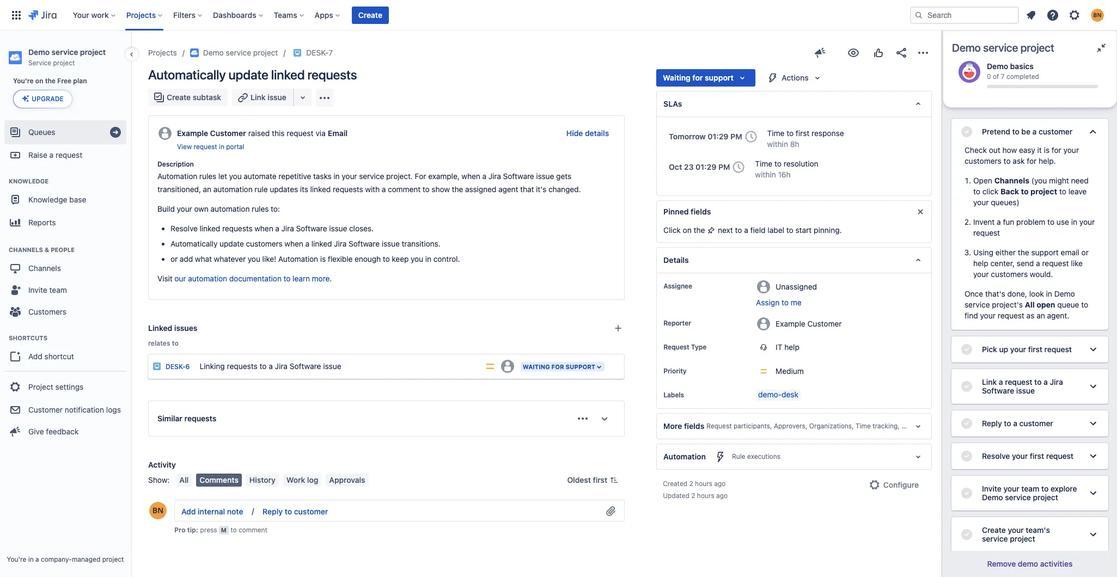 Task type: describe. For each thing, give the bounding box(es) containing it.
to inside "time to first response within 8h"
[[787, 129, 794, 138]]

to down linked issues
[[172, 339, 179, 348]]

to inside check out how easy it is for your customers to ask for help.
[[1004, 156, 1011, 166]]

automatically update customers when a linked jira software issue transitions.
[[171, 239, 441, 248]]

chevron image for create your team's service project
[[1087, 528, 1100, 542]]

with
[[365, 185, 380, 194]]

0 horizontal spatial waiting for support
[[523, 363, 596, 370]]

to inside link a request to a jira software issue
[[1035, 378, 1042, 387]]

project up plan
[[80, 47, 106, 57]]

what
[[195, 254, 212, 264]]

via
[[316, 129, 326, 138]]

1 vertical spatial help
[[785, 343, 800, 352]]

dashboards button
[[210, 6, 267, 24]]

pretend
[[982, 127, 1011, 136]]

hide message image
[[914, 205, 927, 219]]

your right "up"
[[1011, 345, 1027, 354]]

notifications image
[[1025, 8, 1038, 22]]

remove demo activities
[[988, 560, 1073, 569]]

components,
[[957, 423, 998, 431]]

create button
[[352, 6, 389, 24]]

customers inside using either the support email or help center, send a request like your customers would.
[[991, 270, 1028, 279]]

activities
[[1041, 560, 1073, 569]]

0 horizontal spatial 7
[[329, 48, 333, 57]]

when for automatically update customers when a linked jira software issue transitions.
[[285, 239, 303, 248]]

1 vertical spatial waiting
[[523, 363, 550, 370]]

0 horizontal spatial or
[[171, 254, 178, 264]]

checked image for link
[[961, 380, 974, 393]]

use
[[1057, 217, 1069, 227]]

1 vertical spatial ago
[[716, 492, 728, 500]]

in inside once that's done, look in demo service project's
[[1046, 289, 1053, 299]]

1 horizontal spatial support
[[705, 73, 734, 82]]

like!
[[262, 254, 276, 264]]

chevron image for pick up your first request
[[1087, 343, 1100, 356]]

customer notification logs link
[[4, 399, 126, 421]]

settings image
[[1068, 8, 1081, 22]]

to inside the reply to a customer dropdown button
[[1004, 419, 1012, 428]]

in inside automation rules let you automate repetitive tasks in your service project. for example, when a jira software issue gets transitioned, an automation rule updates its linked requests with a comment to show the assigned agent that it's changed.
[[334, 172, 340, 181]]

clockicon image for oct 23 01:29 pm
[[730, 159, 748, 176]]

2 horizontal spatial you
[[411, 254, 423, 264]]

project right managed
[[102, 556, 124, 564]]

customer for example customer
[[808, 319, 842, 328]]

invite team
[[28, 285, 67, 295]]

the inside automation rules let you automate repetitive tasks in your service project. for example, when a jira software issue gets transitioned, an automation rule updates its linked requests with a comment to show the assigned agent that it's changed.
[[452, 185, 463, 194]]

chevron image for resolve your first request
[[1087, 450, 1100, 463]]

within inside time to resolution within 16h
[[755, 170, 776, 179]]

agent
[[499, 185, 518, 194]]

8h
[[790, 139, 800, 149]]

find
[[965, 311, 978, 320]]

project up basics
[[1021, 41, 1055, 54]]

details
[[664, 256, 689, 265]]

time for time to resolution within 16h
[[755, 159, 773, 168]]

upgrade button
[[14, 91, 72, 108]]

automation rules let you automate repetitive tasks in your service project. for example, when a jira software issue gets transitioned, an automation rule updates its linked requests with a comment to show the assigned agent that it's changed.
[[157, 172, 581, 194]]

apps
[[315, 10, 333, 19]]

gets
[[556, 172, 572, 181]]

0 vertical spatial customer
[[1039, 127, 1073, 136]]

jira inside the linking requests to a jira software issue link
[[275, 362, 288, 371]]

0 vertical spatial hours
[[695, 480, 713, 488]]

link for link issue
[[251, 93, 266, 102]]

explore
[[1051, 484, 1077, 494]]

software inside the linking requests to a jira software issue link
[[290, 362, 321, 371]]

1 horizontal spatial you
[[248, 254, 260, 264]]

estimate
[[1057, 423, 1084, 431]]

demo service project inside the "demo service project" link
[[203, 48, 278, 57]]

help inside using either the support email or help center, send a request like your customers would.
[[974, 259, 989, 268]]

project settings
[[28, 382, 84, 392]]

profile image of ben nelson image
[[149, 502, 167, 520]]

your inside queue to find your request as an agent.
[[980, 311, 996, 320]]

priority: medium image
[[485, 361, 496, 372]]

0 vertical spatial 01:29
[[708, 132, 729, 141]]

customers inside check out how easy it is for your customers to ask for help.
[[965, 156, 1002, 166]]

channels for channels
[[28, 264, 61, 273]]

linked down it help image
[[271, 67, 305, 82]]

press
[[200, 526, 217, 534]]

request inside dropdown button
[[1045, 345, 1072, 354]]

on for you're
[[35, 77, 43, 85]]

0 vertical spatial waiting for support
[[663, 73, 734, 82]]

request inside queue to find your request as an agent.
[[998, 311, 1025, 320]]

add app image
[[318, 91, 331, 104]]

knowledge base
[[28, 195, 86, 204]]

customer notification logs
[[28, 405, 121, 414]]

within 16h button
[[755, 169, 791, 180]]

resolve your first request button
[[952, 443, 1109, 470]]

to inside the linking requests to a jira software issue link
[[260, 362, 267, 371]]

to left learn
[[284, 274, 291, 283]]

flexible
[[328, 254, 353, 264]]

to right next
[[735, 226, 742, 235]]

created
[[663, 480, 688, 488]]

share image
[[895, 46, 908, 59]]

request inside invent a fun problem to use in your request
[[974, 228, 1000, 238]]

demo service project image
[[190, 48, 199, 57]]

in left portal
[[219, 143, 224, 151]]

customers
[[28, 307, 67, 316]]

to inside invite your team to explore demo service project
[[1042, 484, 1049, 494]]

desk- for 6
[[166, 363, 186, 371]]

requests right linking
[[227, 362, 258, 371]]

issue inside link a request to a jira software issue
[[1017, 386, 1035, 396]]

add for add shortcut
[[28, 352, 42, 361]]

field
[[751, 226, 766, 235]]

updated
[[663, 492, 690, 500]]

1 horizontal spatial demo service project
[[952, 41, 1055, 54]]

example for example customer raised this request via email
[[177, 129, 208, 138]]

linked inside automation rules let you automate repetitive tasks in your service project. for example, when a jira software issue gets transitioned, an automation rule updates its linked requests with a comment to show the assigned agent that it's changed.
[[310, 185, 331, 194]]

be
[[1022, 127, 1031, 136]]

remove
[[988, 560, 1016, 569]]

within inside "time to first response within 8h"
[[767, 139, 788, 149]]

chevron image for reply to a customer
[[1087, 417, 1100, 430]]

first inside dropdown button
[[1028, 345, 1043, 354]]

email
[[328, 129, 348, 138]]

request inside using either the support email or help center, send a request like your customers would.
[[1043, 259, 1069, 268]]

internal
[[198, 507, 225, 516]]

resolve for resolve your first request
[[982, 452, 1010, 461]]

1 vertical spatial customer
[[1020, 419, 1054, 428]]

hide
[[566, 129, 583, 138]]

oldest
[[567, 476, 591, 485]]

request left via
[[287, 129, 314, 138]]

reply to a customer
[[982, 419, 1054, 428]]

to inside invent a fun problem to use in your request
[[1048, 217, 1055, 227]]

issue inside button
[[268, 93, 286, 102]]

demo inside demo basics 0 of 7 completed
[[987, 62, 1009, 71]]

when for resolve linked requests when a jira software issue closes.
[[255, 224, 273, 233]]

relates to
[[148, 339, 179, 348]]

up
[[999, 345, 1009, 354]]

time to first response within 8h
[[767, 129, 844, 149]]

link an issue image
[[614, 324, 623, 333]]

requests down build your own automation rules to: at the left top
[[222, 224, 253, 233]]

queue to find your request as an agent.
[[965, 300, 1089, 320]]

a inside invent a fun problem to use in your request
[[997, 217, 1001, 227]]

a inside using either the support email or help center, send a request like your customers would.
[[1036, 259, 1040, 268]]

tomorrow
[[669, 132, 706, 141]]

history
[[249, 476, 276, 485]]

customer for example customer raised this request via email
[[210, 129, 246, 138]]

1 vertical spatial automation
[[211, 204, 250, 214]]

to right back
[[1021, 187, 1029, 196]]

jira inside automation rules let you automate repetitive tasks in your service project. for example, when a jira software issue gets transitioned, an automation rule updates its linked requests with a comment to show the assigned agent that it's changed.
[[489, 172, 501, 181]]

automation inside automation rules let you automate repetitive tasks in your service project. for example, when a jira software issue gets transitioned, an automation rule updates its linked requests with a comment to show the assigned agent that it's changed.
[[213, 185, 253, 194]]

control.
[[434, 254, 460, 264]]

0 vertical spatial channels
[[995, 176, 1030, 185]]

once that's done, look in demo service project's
[[965, 289, 1075, 309]]

service up demo basics 0 of 7 completed
[[984, 41, 1018, 54]]

appswitcher icon image
[[10, 8, 23, 22]]

checked image for create
[[961, 528, 974, 542]]

the for you're
[[45, 77, 56, 85]]

0 vertical spatial pm
[[731, 132, 742, 141]]

next
[[718, 226, 733, 235]]

you're in a company-managed project
[[7, 556, 124, 564]]

knowledge group
[[4, 166, 126, 238]]

you're on the free plan
[[13, 77, 87, 85]]

desk-6
[[166, 363, 190, 371]]

link a request to a jira software issue button
[[952, 369, 1109, 404]]

groups,
[[932, 423, 955, 431]]

demo inside invite your team to explore demo service project
[[982, 493, 1003, 502]]

1 horizontal spatial waiting
[[663, 73, 691, 82]]

0 horizontal spatial waiting for support button
[[520, 361, 606, 373]]

your profile and settings image
[[1091, 8, 1104, 22]]

reply to customer button
[[256, 503, 335, 521]]

subtask
[[193, 93, 221, 102]]

back to project
[[1001, 187, 1058, 196]]

Search field
[[910, 6, 1019, 24]]

1 vertical spatial 2
[[691, 492, 695, 500]]

to inside (you might need to click
[[974, 187, 981, 196]]

knowledge base link
[[4, 189, 126, 211]]

knowledge for knowledge
[[9, 178, 49, 185]]

1 vertical spatial automation
[[278, 254, 318, 264]]

rule executions
[[732, 453, 781, 461]]

an inside queue to find your request as an agent.
[[1037, 311, 1045, 320]]

0 horizontal spatial comment
[[239, 526, 267, 534]]

description
[[157, 160, 194, 168]]

support inside using either the support email or help center, send a request like your customers would.
[[1032, 248, 1059, 257]]

first inside "time to first response within 8h"
[[796, 129, 810, 138]]

newest first image
[[610, 476, 618, 485]]

either
[[996, 248, 1016, 257]]

in left 'company-'
[[28, 556, 34, 564]]

your left own
[[177, 204, 192, 214]]

or add what whatever you like! automation is flexible enough to keep you in control.
[[171, 254, 462, 264]]

work log
[[287, 476, 318, 485]]

type
[[691, 343, 707, 351]]

add attachment image
[[605, 505, 618, 518]]

request inside 'more fields request participants, approvers, organizations, time tracking, approver groups, components, due date, original estimate'
[[707, 423, 732, 431]]

build
[[157, 204, 175, 214]]

update for linked
[[228, 67, 268, 82]]

automation for automation rules let you automate repetitive tasks in your service project. for example, when a jira software issue gets transitioned, an automation rule updates its linked requests with a comment to show the assigned agent that it's changed.
[[157, 172, 197, 181]]

group containing queues
[[4, 117, 126, 450]]

requests down copy link to issue icon
[[308, 67, 357, 82]]

customer inside button
[[294, 507, 328, 516]]

requests right similar
[[184, 414, 217, 423]]

demo service project service project
[[28, 47, 106, 67]]

time inside 'more fields request participants, approvers, organizations, time tracking, approver groups, components, due date, original estimate'
[[856, 423, 871, 431]]

the for click
[[694, 226, 705, 235]]

to inside assign to me button
[[782, 298, 789, 307]]

build your own automation rules to:
[[157, 204, 280, 214]]

linked down own
[[200, 224, 220, 233]]

automate
[[244, 172, 277, 181]]

oct
[[669, 162, 682, 172]]

teams
[[274, 10, 297, 19]]

you're for you're on the free plan
[[13, 77, 34, 85]]

create subtask button
[[148, 89, 228, 106]]

16h
[[778, 170, 791, 179]]

channels button
[[4, 258, 126, 280]]

using
[[974, 248, 994, 257]]

slas element
[[657, 91, 932, 117]]

start
[[796, 226, 812, 235]]

raised
[[248, 129, 270, 138]]

demo right demo service project icon
[[203, 48, 224, 57]]

automatically for automatically update customers when a linked jira software issue transitions.
[[171, 239, 218, 248]]

when inside automation rules let you automate repetitive tasks in your service project. for example, when a jira software issue gets transitioned, an automation rule updates its linked requests with a comment to show the assigned agent that it's changed.
[[462, 172, 480, 181]]

work log button
[[283, 474, 322, 487]]

pinning.
[[814, 226, 842, 235]]

0 horizontal spatial pm
[[719, 162, 730, 172]]

request down queues 'link'
[[56, 150, 82, 159]]

you inside automation rules let you automate repetitive tasks in your service project. for example, when a jira software issue gets transitioned, an automation rule updates its linked requests with a comment to show the assigned agent that it's changed.
[[229, 172, 242, 181]]

update for customers
[[220, 239, 244, 248]]

2 vertical spatial automation
[[188, 274, 227, 283]]

of
[[993, 73, 999, 81]]

the for using
[[1018, 248, 1030, 257]]

queues link
[[4, 120, 126, 144]]

invite your team to explore demo service project button
[[952, 476, 1109, 511]]

reply for reply to a customer
[[982, 419, 1002, 428]]

1 vertical spatial 01:29
[[696, 162, 717, 172]]

pretend to be a customer button
[[952, 119, 1109, 145]]

add for add internal note
[[181, 507, 196, 516]]

to inside automation rules let you automate repetitive tasks in your service project. for example, when a jira software issue gets transitioned, an automation rule updates its linked requests with a comment to show the assigned agent that it's changed.
[[423, 185, 430, 194]]

original
[[1032, 423, 1055, 431]]

service inside create your team's service project
[[982, 534, 1008, 544]]

assign to me
[[756, 298, 802, 307]]

collapse panel image
[[1095, 41, 1108, 54]]

filters
[[173, 10, 196, 19]]

link for link a request to a jira software issue
[[982, 378, 997, 387]]

to left keep
[[383, 254, 390, 264]]

project inside create your team's service project
[[1010, 534, 1036, 544]]

click on the
[[664, 226, 707, 235]]



Task type: vqa. For each thing, say whether or not it's contained in the screenshot.
to within Time to resolution within 16h
yes



Task type: locate. For each thing, give the bounding box(es) containing it.
to inside to leave your queues)
[[1060, 187, 1067, 196]]

keep
[[392, 254, 409, 264]]

all for all
[[179, 476, 189, 485]]

1 checked image from the top
[[961, 125, 974, 138]]

automation for automation
[[664, 452, 706, 462]]

jira image
[[28, 8, 57, 22], [28, 8, 57, 22]]

resolve for resolve linked requests when a jira software issue closes.
[[171, 224, 198, 233]]

or inside using either the support email or help center, send a request like your customers would.
[[1082, 248, 1089, 257]]

chevron image for invite your team to explore demo service project
[[1087, 487, 1100, 500]]

time inside "time to first response within 8h"
[[767, 129, 785, 138]]

invite inside channels & people group
[[28, 285, 47, 295]]

details element
[[657, 247, 932, 274]]

0 horizontal spatial automation
[[157, 172, 197, 181]]

on right "click"
[[683, 226, 692, 235]]

reporter pin to top. only you can see pinned fields. image
[[694, 319, 702, 328]]

approver
[[902, 423, 930, 431]]

executions
[[748, 453, 781, 461]]

demo-desk
[[758, 390, 799, 399]]

knowledge down raise
[[9, 178, 49, 185]]

in right tasks
[[334, 172, 340, 181]]

automation down automatically update customers when a linked jira software issue transitions.
[[278, 254, 318, 264]]

is left flexible
[[320, 254, 326, 264]]

1 horizontal spatial automation
[[278, 254, 318, 264]]

pro
[[174, 526, 186, 534]]

1 vertical spatial 7
[[1001, 73, 1005, 81]]

to up 8h
[[787, 129, 794, 138]]

link inside button
[[251, 93, 266, 102]]

0 vertical spatial checked image
[[961, 125, 974, 138]]

service up create your team's service project
[[1005, 493, 1031, 502]]

checked image for invite
[[961, 487, 974, 500]]

to right linking
[[260, 362, 267, 371]]

add shortcut
[[28, 352, 74, 361]]

request down agent.
[[1045, 345, 1072, 354]]

portal
[[226, 143, 244, 151]]

shortcut
[[44, 352, 74, 361]]

0 vertical spatial update
[[228, 67, 268, 82]]

2 group from the top
[[4, 371, 126, 446]]

2 checked image from the top
[[961, 380, 974, 393]]

settings
[[55, 382, 84, 392]]

2 vertical spatial support
[[566, 363, 596, 370]]

1 group from the top
[[4, 117, 126, 450]]

0 vertical spatial waiting for support button
[[657, 69, 756, 87]]

service inside demo service project service project
[[52, 47, 78, 57]]

time
[[767, 129, 785, 138], [755, 159, 773, 168], [856, 423, 871, 431]]

watch options: you are not watching this issue, 0 people watching image
[[847, 46, 860, 59]]

copy link to issue image
[[331, 48, 340, 57]]

chevron image inside create your team's service project dropdown button
[[1087, 528, 1100, 542]]

checked image inside resolve your first request dropdown button
[[961, 450, 974, 463]]

0 vertical spatial all
[[1025, 300, 1035, 309]]

as
[[1027, 311, 1035, 320]]

1 vertical spatial an
[[1037, 311, 1045, 320]]

linking requests to a jira software issue
[[200, 362, 341, 371]]

project inside the "demo service project" link
[[253, 48, 278, 57]]

fields inside "element"
[[684, 422, 705, 431]]

transitions.
[[402, 239, 441, 248]]

reply left the date, on the right bottom
[[982, 419, 1002, 428]]

add
[[180, 254, 193, 264]]

checked image
[[961, 125, 974, 138], [961, 487, 974, 500], [961, 528, 974, 542]]

channels for channels & people
[[9, 246, 43, 253]]

waiting right priority: medium "icon"
[[523, 363, 550, 370]]

2 horizontal spatial customer
[[808, 319, 842, 328]]

basics
[[1010, 62, 1034, 71]]

service inside the "demo service project" link
[[226, 48, 251, 57]]

1 chevron image from the top
[[1087, 125, 1100, 138]]

hours right created
[[695, 480, 713, 488]]

1 horizontal spatial all
[[1025, 300, 1035, 309]]

to left the date, on the right bottom
[[1004, 419, 1012, 428]]

service inside automation rules let you automate repetitive tasks in your service project. for example, when a jira software issue gets transitioned, an automation rule updates its linked requests with a comment to show the assigned agent that it's changed.
[[359, 172, 384, 181]]

more fields request participants, approvers, organizations, time tracking, approver groups, components, due date, original estimate
[[664, 422, 1084, 431]]

ago right updated
[[716, 492, 728, 500]]

rules left let
[[199, 172, 216, 181]]

3 checked image from the top
[[961, 528, 974, 542]]

first inside button
[[593, 476, 608, 485]]

2 horizontal spatial create
[[982, 526, 1006, 535]]

demo inside demo service project service project
[[28, 47, 50, 57]]

1 horizontal spatial rules
[[252, 204, 269, 214]]

automation inside automation rules let you automate repetitive tasks in your service project. for example, when a jira software issue gets transitioned, an automation rule updates its linked requests with a comment to show the assigned agent that it's changed.
[[157, 172, 197, 181]]

first inside dropdown button
[[1030, 452, 1045, 461]]

pm left within 8h button
[[731, 132, 742, 141]]

checked image for resolve
[[961, 450, 974, 463]]

vote options: no one has voted for this issue yet. image
[[872, 46, 885, 59]]

your inside invite your team to explore demo service project
[[1004, 484, 1020, 494]]

create
[[358, 10, 382, 19], [167, 93, 191, 102], [982, 526, 1006, 535]]

1 vertical spatial when
[[255, 224, 273, 233]]

demo-
[[758, 390, 782, 399]]

clockicon image for tomorrow 01:29 pm
[[742, 128, 760, 145]]

0 horizontal spatial help
[[785, 343, 800, 352]]

let
[[218, 172, 227, 181]]

project up free
[[53, 59, 75, 67]]

0 horizontal spatial all
[[179, 476, 189, 485]]

1 vertical spatial support
[[1032, 248, 1059, 257]]

that
[[520, 185, 534, 194]]

service
[[28, 59, 51, 67]]

demo down search field
[[952, 41, 981, 54]]

0 vertical spatial ago
[[714, 480, 726, 488]]

group
[[4, 117, 126, 450], [4, 371, 126, 446]]

1 vertical spatial hours
[[697, 492, 715, 500]]

your work
[[73, 10, 109, 19]]

1 vertical spatial projects
[[148, 48, 177, 57]]

4 chevron image from the top
[[1087, 528, 1100, 542]]

checked image for pick
[[961, 343, 974, 356]]

oldest first button
[[561, 474, 625, 487]]

reports
[[28, 218, 56, 227]]

project inside invite your team to explore demo service project
[[1033, 493, 1059, 502]]

1 horizontal spatial help
[[974, 259, 989, 268]]

customers up like!
[[246, 239, 283, 248]]

add down shortcuts
[[28, 352, 42, 361]]

0
[[987, 73, 991, 81]]

3 checked image from the top
[[961, 417, 974, 430]]

0 vertical spatial reply
[[982, 419, 1002, 428]]

you're down service
[[13, 77, 34, 85]]

support
[[705, 73, 734, 82], [1032, 248, 1059, 257], [566, 363, 596, 370]]

when down to: on the left of the page
[[255, 224, 273, 233]]

1 vertical spatial customers
[[246, 239, 283, 248]]

2 vertical spatial checked image
[[961, 528, 974, 542]]

issue inside automation rules let you automate repetitive tasks in your service project. for example, when a jira software issue gets transitioned, an automation rule updates its linked requests with a comment to show the assigned agent that it's changed.
[[536, 172, 554, 181]]

1 vertical spatial request
[[707, 423, 732, 431]]

0 vertical spatial customers
[[965, 156, 1002, 166]]

example customer raised this request via email
[[177, 129, 348, 138]]

1 vertical spatial waiting for support button
[[520, 361, 606, 373]]

your right find
[[980, 311, 996, 320]]

clockicon image
[[742, 128, 760, 145], [730, 159, 748, 176]]

2 chevron image from the top
[[1087, 380, 1100, 393]]

chevron image inside invite your team to explore demo service project dropdown button
[[1087, 487, 1100, 500]]

0 vertical spatial link
[[251, 93, 266, 102]]

desk-6 link
[[166, 363, 190, 371]]

resolve inside dropdown button
[[982, 452, 1010, 461]]

fields for more
[[684, 422, 705, 431]]

comments button
[[196, 474, 242, 487]]

channels up back
[[995, 176, 1030, 185]]

service inside invite your team to explore demo service project
[[1005, 493, 1031, 502]]

project up team's
[[1033, 493, 1059, 502]]

0 vertical spatial you're
[[13, 77, 34, 85]]

1 vertical spatial team
[[1022, 484, 1040, 494]]

2 vertical spatial channels
[[28, 264, 61, 273]]

help down using
[[974, 259, 989, 268]]

fields for pinned
[[691, 207, 711, 216]]

channels & people group
[[4, 235, 126, 326]]

0 horizontal spatial add
[[28, 352, 42, 361]]

within left 8h
[[767, 139, 788, 149]]

our
[[175, 274, 186, 283]]

software inside automation rules let you automate repetitive tasks in your service project. for example, when a jira software issue gets transitioned, an automation rule updates its linked requests with a comment to show the assigned agent that it's changed.
[[503, 172, 534, 181]]

your inside invent a fun problem to use in your request
[[1080, 217, 1095, 227]]

back
[[1001, 187, 1019, 196]]

1 chevron image from the top
[[1087, 343, 1100, 356]]

1 vertical spatial comment
[[239, 526, 267, 534]]

example down me
[[776, 319, 806, 328]]

time for time to first response within 8h
[[767, 129, 785, 138]]

demo inside once that's done, look in demo service project's
[[1055, 289, 1075, 299]]

0 vertical spatial projects
[[126, 10, 156, 19]]

1 horizontal spatial customer
[[210, 129, 246, 138]]

to inside time to resolution within 16h
[[775, 159, 782, 168]]

0 vertical spatial desk-
[[306, 48, 329, 57]]

0 horizontal spatial reply
[[263, 507, 283, 516]]

your
[[73, 10, 89, 19]]

projects inside dropdown button
[[126, 10, 156, 19]]

0 vertical spatial automation
[[213, 185, 253, 194]]

to left me
[[782, 298, 789, 307]]

1 checked image from the top
[[961, 343, 974, 356]]

customers down check
[[965, 156, 1002, 166]]

1 vertical spatial invite
[[982, 484, 1002, 494]]

rules inside automation rules let you automate repetitive tasks in your service project. for example, when a jira software issue gets transitioned, an automation rule updates its linked requests with a comment to show the assigned agent that it's changed.
[[199, 172, 216, 181]]

shortcuts group
[[4, 323, 126, 371]]

queue
[[1058, 300, 1080, 309]]

0 horizontal spatial you
[[229, 172, 242, 181]]

chevron image inside pick up your first request dropdown button
[[1087, 343, 1100, 356]]

chevron image
[[1087, 125, 1100, 138], [1087, 380, 1100, 393], [1087, 450, 1100, 463]]

demo service project up automatically update linked requests
[[203, 48, 278, 57]]

team inside channels & people group
[[49, 285, 67, 295]]

or up like
[[1082, 248, 1089, 257]]

automation
[[213, 185, 253, 194], [211, 204, 250, 214], [188, 274, 227, 283]]

2 checked image from the top
[[961, 487, 974, 500]]

0 horizontal spatial link
[[251, 93, 266, 102]]

to up within 16h button
[[775, 159, 782, 168]]

your down the date, on the right bottom
[[1012, 452, 1028, 461]]

desk- for 7
[[306, 48, 329, 57]]

1 horizontal spatial or
[[1082, 248, 1089, 257]]

0 vertical spatial time
[[767, 129, 785, 138]]

checked image for pretend
[[961, 125, 974, 138]]

the up send at top
[[1018, 248, 1030, 257]]

an up own
[[203, 185, 211, 194]]

your inside create your team's service project
[[1008, 526, 1024, 535]]

0 vertical spatial create
[[358, 10, 382, 19]]

customer up give feedback
[[28, 405, 63, 414]]

feedback
[[46, 427, 79, 436]]

1 vertical spatial add
[[181, 507, 196, 516]]

service up remove
[[982, 534, 1008, 544]]

give feedback button
[[4, 421, 126, 443]]

chevron image for link a request to a jira software issue
[[1087, 380, 1100, 393]]

your down resolve your first request
[[1004, 484, 1020, 494]]

0 vertical spatial within
[[767, 139, 788, 149]]

your left team's
[[1008, 526, 1024, 535]]

2 chevron image from the top
[[1087, 417, 1100, 430]]

add up tip: in the left bottom of the page
[[181, 507, 196, 516]]

to left explore
[[1042, 484, 1049, 494]]

like
[[1071, 259, 1083, 268]]

automatically for automatically update linked requests
[[148, 67, 226, 82]]

checked image inside pretend to be a customer dropdown button
[[961, 125, 974, 138]]

request left participants,
[[707, 423, 732, 431]]

checked image down components,
[[961, 450, 974, 463]]

create for create your team's service project
[[982, 526, 1006, 535]]

1 horizontal spatial 7
[[1001, 73, 1005, 81]]

actions image
[[917, 46, 930, 59]]

desk- left copy link to issue icon
[[306, 48, 329, 57]]

0 vertical spatial automatically
[[148, 67, 226, 82]]

automation element
[[657, 444, 932, 470]]

your down click
[[974, 198, 989, 207]]

link web pages and more image
[[296, 91, 309, 104]]

request down 'estimate' at bottom right
[[1046, 452, 1074, 461]]

to right m
[[231, 526, 237, 534]]

knowledge for knowledge base
[[28, 195, 67, 204]]

0 vertical spatial resolve
[[171, 224, 198, 233]]

link down automatically update linked requests
[[251, 93, 266, 102]]

learn
[[293, 274, 310, 283]]

check out how easy it is for your customers to ask for help.
[[965, 145, 1079, 166]]

time up within 8h button
[[767, 129, 785, 138]]

example customer
[[776, 319, 842, 328]]

to left start
[[787, 226, 794, 235]]

example for example customer
[[776, 319, 806, 328]]

how
[[1003, 145, 1017, 155]]

your inside automation rules let you automate repetitive tasks in your service project. for example, when a jira software issue gets transitioned, an automation rule updates its linked requests with a comment to show the assigned agent that it's changed.
[[342, 172, 357, 181]]

0 horizontal spatial resolve
[[171, 224, 198, 233]]

help image
[[1047, 8, 1060, 22]]

invite for invite your team to explore demo service project
[[982, 484, 1002, 494]]

1 vertical spatial customer
[[808, 319, 842, 328]]

update up whatever
[[220, 239, 244, 248]]

upgrade
[[32, 95, 64, 103]]

in down transitions.
[[425, 254, 432, 264]]

show image
[[596, 410, 614, 428]]

projects for projects dropdown button
[[126, 10, 156, 19]]

resolve down own
[[171, 224, 198, 233]]

all for all open
[[1025, 300, 1035, 309]]

your right it
[[1064, 145, 1079, 155]]

help
[[974, 259, 989, 268], [785, 343, 800, 352]]

pick up your first request
[[982, 345, 1072, 354]]

tomorrow 01:29 pm
[[669, 132, 742, 141]]

1 vertical spatial within
[[755, 170, 776, 179]]

to inside reply to customer button
[[285, 507, 292, 516]]

6
[[186, 363, 190, 371]]

resolve
[[171, 224, 198, 233], [982, 452, 1010, 461]]

checked image up components,
[[961, 380, 974, 393]]

customer
[[1039, 127, 1073, 136], [1020, 419, 1054, 428], [294, 507, 328, 516]]

1 horizontal spatial comment
[[388, 185, 421, 194]]

for
[[415, 172, 426, 181]]

1 horizontal spatial pm
[[731, 132, 742, 141]]

give feedback image
[[814, 46, 827, 59]]

invent
[[974, 217, 995, 227]]

is inside check out how easy it is for your customers to ask for help.
[[1044, 145, 1050, 155]]

invite inside invite your team to explore demo service project
[[982, 484, 1002, 494]]

0 horizontal spatial an
[[203, 185, 211, 194]]

1 vertical spatial reply
[[263, 507, 283, 516]]

tasks
[[313, 172, 332, 181]]

label
[[768, 226, 785, 235]]

time to resolution within 16h
[[755, 159, 819, 179]]

7 inside demo basics 0 of 7 completed
[[1001, 73, 1005, 81]]

your inside dropdown button
[[1012, 452, 1028, 461]]

your right use
[[1080, 217, 1095, 227]]

whatever
[[214, 254, 246, 264]]

0 vertical spatial clockicon image
[[742, 128, 760, 145]]

once
[[965, 289, 984, 299]]

chevron image
[[1087, 343, 1100, 356], [1087, 417, 1100, 430], [1087, 487, 1100, 500], [1087, 528, 1100, 542]]

jira inside link a request to a jira software issue
[[1050, 378, 1063, 387]]

checked image inside link a request to a jira software issue dropdown button
[[961, 380, 974, 393]]

create for create subtask
[[167, 93, 191, 102]]

1 vertical spatial link
[[982, 378, 997, 387]]

comment down /
[[239, 526, 267, 534]]

view request in portal
[[177, 143, 244, 151]]

project down '(you'
[[1031, 187, 1058, 196]]

invite down resolve your first request
[[982, 484, 1002, 494]]

0 vertical spatial help
[[974, 259, 989, 268]]

3 chevron image from the top
[[1087, 487, 1100, 500]]

0 horizontal spatial support
[[566, 363, 596, 370]]

0 vertical spatial example
[[177, 129, 208, 138]]

channels left the &
[[9, 246, 43, 253]]

0 horizontal spatial on
[[35, 77, 43, 85]]

issue type: it help image
[[153, 362, 161, 371]]

customer down assign to me button at the right bottom
[[808, 319, 842, 328]]

give
[[28, 427, 44, 436]]

2 vertical spatial customer
[[294, 507, 328, 516]]

your inside to leave your queues)
[[974, 198, 989, 207]]

the inside using either the support email or help center, send a request like your customers would.
[[1018, 248, 1030, 257]]

automation down what
[[188, 274, 227, 283]]

raise a request
[[28, 150, 82, 159]]

0 vertical spatial 2
[[689, 480, 693, 488]]

projects
[[126, 10, 156, 19], [148, 48, 177, 57]]

create subtask
[[167, 93, 221, 102]]

to down for
[[423, 185, 430, 194]]

labels
[[664, 391, 684, 399]]

request right view on the top left of page
[[194, 143, 217, 151]]

0 vertical spatial request
[[664, 343, 690, 351]]

on for click
[[683, 226, 692, 235]]

checked image for reply
[[961, 417, 974, 430]]

menu bar
[[174, 474, 371, 487]]

to inside queue to find your request as an agent.
[[1082, 300, 1089, 309]]

customer down log on the bottom of the page
[[294, 507, 328, 516]]

0 vertical spatial when
[[462, 172, 480, 181]]

to right queue
[[1082, 300, 1089, 309]]

chevron image for pretend to be a customer
[[1087, 125, 1100, 138]]

search image
[[915, 11, 923, 19]]

to inside pretend to be a customer dropdown button
[[1013, 127, 1020, 136]]

reply for reply to customer
[[263, 507, 283, 516]]

2 right updated
[[691, 492, 695, 500]]

0 vertical spatial add
[[28, 352, 42, 361]]

checked image inside pick up your first request dropdown button
[[961, 343, 974, 356]]

0 horizontal spatial is
[[320, 254, 326, 264]]

linked up or add what whatever you like! automation is flexible enough to keep you in control.
[[311, 239, 332, 248]]

1 horizontal spatial add
[[181, 507, 196, 516]]

you're for you're in a company-managed project
[[7, 556, 26, 564]]

invite for invite team
[[28, 285, 47, 295]]

it
[[1038, 145, 1042, 155]]

time left tracking,
[[856, 423, 871, 431]]

is
[[1044, 145, 1050, 155], [320, 254, 326, 264]]

look
[[1030, 289, 1044, 299]]

banner containing your work
[[0, 0, 1117, 31]]

1 horizontal spatial desk-
[[306, 48, 329, 57]]

invite up customers
[[28, 285, 47, 295]]

request up would.
[[1043, 259, 1069, 268]]

0 horizontal spatial when
[[255, 224, 273, 233]]

automatically
[[148, 67, 226, 82], [171, 239, 218, 248]]

4 checked image from the top
[[961, 450, 974, 463]]

progress bar
[[987, 85, 1098, 88]]

primary element
[[7, 0, 910, 30]]

software inside link a request to a jira software issue
[[982, 386, 1015, 396]]

0 vertical spatial team
[[49, 285, 67, 295]]

link inside link a request to a jira software issue
[[982, 378, 997, 387]]

chevron image inside the reply to a customer dropdown button
[[1087, 417, 1100, 430]]

1 vertical spatial pm
[[719, 162, 730, 172]]

1 horizontal spatial an
[[1037, 311, 1045, 320]]

assign
[[756, 298, 780, 307]]

comment inside automation rules let you automate repetitive tasks in your service project. for example, when a jira software issue gets transitioned, an automation rule updates its linked requests with a comment to show the assigned agent that it's changed.
[[388, 185, 421, 194]]

desk
[[782, 390, 799, 399]]

automation down let
[[213, 185, 253, 194]]

1 vertical spatial rules
[[252, 204, 269, 214]]

when up assigned
[[462, 172, 480, 181]]

oldest first
[[567, 476, 608, 485]]

visit
[[157, 274, 173, 283]]

it help image
[[293, 48, 302, 57]]

demo up service
[[28, 47, 50, 57]]

details
[[585, 129, 609, 138]]

requests inside automation rules let you automate repetitive tasks in your service project. for example, when a jira software issue gets transitioned, an automation rule updates its linked requests with a comment to show the assigned agent that it's changed.
[[333, 185, 363, 194]]

0 horizontal spatial demo service project
[[203, 48, 278, 57]]

this
[[272, 129, 285, 138]]

work
[[287, 476, 305, 485]]

pm right 23
[[719, 162, 730, 172]]

create inside primary element
[[358, 10, 382, 19]]

1 horizontal spatial team
[[1022, 484, 1040, 494]]

0 vertical spatial is
[[1044, 145, 1050, 155]]

using either the support email or help center, send a request like your customers would.
[[974, 248, 1089, 279]]

menu bar containing all
[[174, 474, 371, 487]]

2 vertical spatial customer
[[28, 405, 63, 414]]

projects left demo service project icon
[[148, 48, 177, 57]]

knowledge up reports
[[28, 195, 67, 204]]

projects for projects link
[[148, 48, 177, 57]]

checked image
[[961, 343, 974, 356], [961, 380, 974, 393], [961, 417, 974, 430], [961, 450, 974, 463]]

the right the show
[[452, 185, 463, 194]]

group containing project settings
[[4, 371, 126, 446]]

ago
[[714, 480, 726, 488], [716, 492, 728, 500]]

create left 'subtask'
[[167, 93, 191, 102]]

request inside link a request to a jira software issue
[[1005, 378, 1033, 387]]

1 vertical spatial example
[[776, 319, 806, 328]]

leave
[[1069, 187, 1087, 196]]

add inside button
[[181, 507, 196, 516]]

0 horizontal spatial customer
[[28, 405, 63, 414]]

team inside invite your team to explore demo service project
[[1022, 484, 1040, 494]]

reply inside dropdown button
[[982, 419, 1002, 428]]

2 vertical spatial chevron image
[[1087, 450, 1100, 463]]

banner
[[0, 0, 1117, 31]]

when down resolve linked requests when a jira software issue closes.
[[285, 239, 303, 248]]

create for create
[[358, 10, 382, 19]]

customers down center,
[[991, 270, 1028, 279]]

0 horizontal spatial invite
[[28, 285, 47, 295]]

your inside using either the support email or help center, send a request like your customers would.
[[974, 270, 989, 279]]

more fields element
[[657, 414, 1084, 440]]

to left use
[[1048, 217, 1055, 227]]

3 chevron image from the top
[[1087, 450, 1100, 463]]

is right it
[[1044, 145, 1050, 155]]

a
[[1033, 127, 1037, 136], [49, 150, 54, 159], [482, 172, 487, 181], [382, 185, 386, 194], [997, 217, 1001, 227], [275, 224, 279, 233], [744, 226, 749, 235], [305, 239, 309, 248], [1036, 259, 1040, 268], [269, 362, 273, 371], [999, 378, 1003, 387], [1044, 378, 1048, 387], [1014, 419, 1018, 428], [35, 556, 39, 564]]

0 horizontal spatial create
[[167, 93, 191, 102]]

completed
[[1007, 73, 1039, 81]]

service up free
[[52, 47, 78, 57]]

1 vertical spatial chevron image
[[1087, 380, 1100, 393]]

2 vertical spatial create
[[982, 526, 1006, 535]]

reply right /
[[263, 507, 283, 516]]

send
[[1017, 259, 1034, 268]]

you
[[229, 172, 242, 181], [248, 254, 260, 264], [411, 254, 423, 264]]

0 vertical spatial knowledge
[[9, 178, 49, 185]]

create your team's service project button
[[952, 518, 1109, 552]]

an right "as" at the bottom
[[1037, 311, 1045, 320]]

service inside once that's done, look in demo service project's
[[965, 300, 990, 309]]

time inside time to resolution within 16h
[[755, 159, 773, 168]]

time up within 16h button
[[755, 159, 773, 168]]

request down the invent
[[974, 228, 1000, 238]]

first up 8h
[[796, 129, 810, 138]]

your inside check out how easy it is for your customers to ask for help.
[[1064, 145, 1079, 155]]

2 vertical spatial customers
[[991, 270, 1028, 279]]

apps button
[[311, 6, 344, 24]]

similar
[[157, 414, 183, 423]]

help.
[[1039, 156, 1056, 166]]

logs
[[106, 405, 121, 414]]

reports link
[[4, 211, 126, 235]]

an inside automation rules let you automate repetitive tasks in your service project. for example, when a jira software issue gets transitioned, an automation rule updates its linked requests with a comment to show the assigned agent that it's changed.
[[203, 185, 211, 194]]

note
[[227, 507, 243, 516]]

checked image inside the reply to a customer dropdown button
[[961, 417, 974, 430]]

0 vertical spatial comment
[[388, 185, 421, 194]]

free
[[57, 77, 71, 85]]

it
[[776, 343, 783, 352]]

hide details button
[[560, 125, 616, 142]]

in inside invent a fun problem to use in your request
[[1072, 217, 1078, 227]]

1 horizontal spatial request
[[707, 423, 732, 431]]



